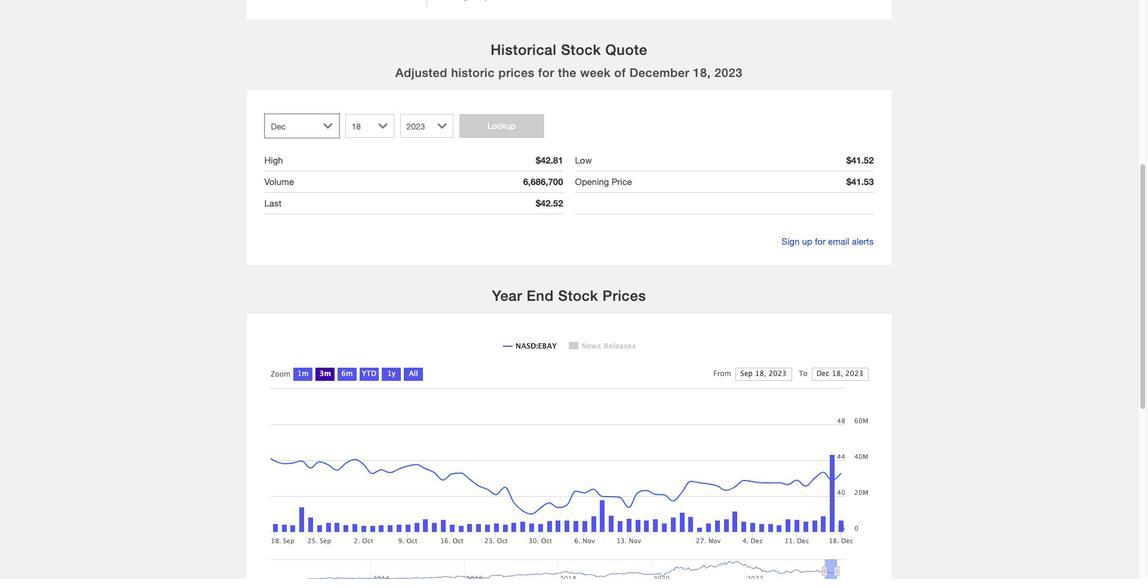 Task type: describe. For each thing, give the bounding box(es) containing it.
sign up for email alerts link
[[782, 230, 874, 254]]

adjusted historic prices for the week of december 18, 2023
[[395, 66, 743, 79]]

opening
[[575, 177, 609, 187]]

6,686,700
[[523, 177, 563, 187]]

quote
[[605, 41, 647, 58]]

december
[[630, 66, 690, 79]]

2023
[[715, 66, 743, 79]]

last
[[264, 198, 281, 209]]

0 vertical spatial for
[[538, 66, 554, 79]]

42.81
[[541, 155, 563, 166]]

41.53
[[851, 177, 874, 187]]

up
[[802, 236, 812, 247]]

historical
[[491, 41, 557, 58]]

price
[[612, 177, 632, 187]]

high
[[264, 155, 283, 166]]

sign up for email alerts
[[782, 236, 874, 247]]

prices
[[498, 66, 534, 79]]

41.52
[[851, 155, 874, 166]]

prices
[[603, 288, 646, 304]]



Task type: vqa. For each thing, say whether or not it's contained in the screenshot.


Task type: locate. For each thing, give the bounding box(es) containing it.
stock
[[561, 41, 601, 58], [558, 288, 598, 304]]

18,
[[693, 66, 711, 79]]

1 vertical spatial for
[[815, 236, 826, 247]]

historical stock quote
[[491, 41, 647, 58]]

the
[[558, 66, 577, 79]]

for inside the sign up for email alerts link
[[815, 236, 826, 247]]

1 vertical spatial stock
[[558, 288, 598, 304]]

sign
[[782, 236, 800, 247]]

historic
[[451, 66, 495, 79]]

for right up
[[815, 236, 826, 247]]

alerts
[[852, 236, 874, 247]]

for
[[538, 66, 554, 79], [815, 236, 826, 247]]

year end stock prices
[[492, 288, 646, 304]]

adjusted
[[395, 66, 447, 79]]

42.52
[[541, 198, 563, 209]]

email
[[828, 236, 849, 247]]

stock up adjusted historic prices for the week of december 18, 2023
[[561, 41, 601, 58]]

opening price
[[575, 177, 632, 187]]

1 horizontal spatial for
[[815, 236, 826, 247]]

year
[[492, 288, 522, 304]]

of
[[614, 66, 626, 79]]

for left the
[[538, 66, 554, 79]]

volume
[[264, 177, 294, 187]]

week
[[580, 66, 611, 79]]

low
[[575, 155, 592, 166]]

end
[[527, 288, 554, 304]]

stock right end
[[558, 288, 598, 304]]

0 vertical spatial stock
[[561, 41, 601, 58]]

0 horizontal spatial for
[[538, 66, 554, 79]]



